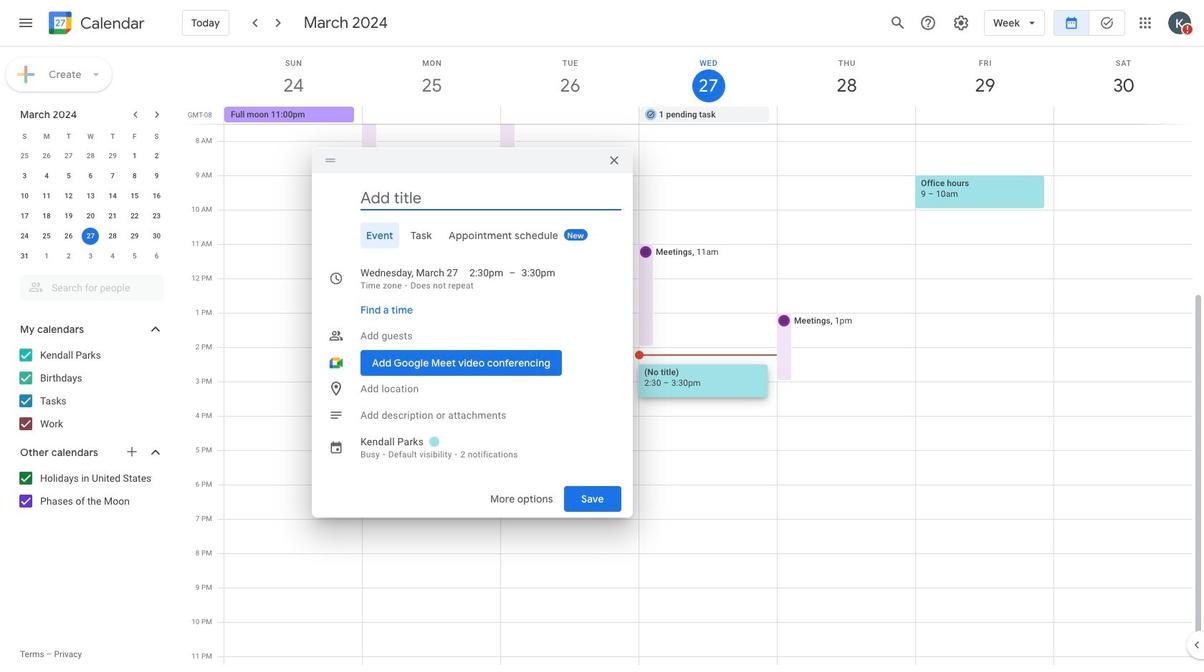Task type: describe. For each thing, give the bounding box(es) containing it.
3 element
[[16, 168, 33, 185]]

26 element
[[60, 228, 77, 245]]

20 element
[[82, 208, 99, 225]]

february 28 element
[[82, 148, 99, 165]]

6 element
[[82, 168, 99, 185]]

calendar element
[[46, 9, 145, 40]]

24 element
[[16, 228, 33, 245]]

19 element
[[60, 208, 77, 225]]

new element
[[564, 229, 588, 241]]

add other calendars image
[[125, 445, 139, 460]]

main drawer image
[[17, 14, 34, 32]]

Search for people text field
[[29, 275, 155, 301]]

9 element
[[148, 168, 165, 185]]

april 5 element
[[126, 248, 143, 265]]

cell inside march 2024 grid
[[80, 227, 102, 247]]

10 element
[[16, 188, 33, 205]]

february 29 element
[[104, 148, 121, 165]]

31 element
[[16, 248, 33, 265]]

to element
[[509, 266, 516, 280]]

1 element
[[126, 148, 143, 165]]

23 element
[[148, 208, 165, 225]]

settings menu image
[[953, 14, 970, 32]]

17 element
[[16, 208, 33, 225]]

heading inside calendar element
[[77, 15, 145, 32]]

5 element
[[60, 168, 77, 185]]



Task type: vqa. For each thing, say whether or not it's contained in the screenshot.
column header at left inside the March 2024 grid
no



Task type: locate. For each thing, give the bounding box(es) containing it.
28 element
[[104, 228, 121, 245]]

8 element
[[126, 168, 143, 185]]

february 25 element
[[16, 148, 33, 165]]

27, today element
[[82, 228, 99, 245]]

other calendars list
[[3, 467, 178, 513]]

april 1 element
[[38, 248, 55, 265]]

12 element
[[60, 188, 77, 205]]

april 6 element
[[148, 248, 165, 265]]

14 element
[[104, 188, 121, 205]]

None search field
[[0, 270, 178, 301]]

tab list
[[323, 223, 622, 249]]

heading
[[77, 15, 145, 32]]

Add title text field
[[361, 188, 622, 209]]

16 element
[[148, 188, 165, 205]]

11 element
[[38, 188, 55, 205]]

march 2024 grid
[[14, 126, 168, 267]]

22 element
[[126, 208, 143, 225]]

april 3 element
[[82, 248, 99, 265]]

april 2 element
[[60, 248, 77, 265]]

7 element
[[104, 168, 121, 185]]

february 27 element
[[60, 148, 77, 165]]

april 4 element
[[104, 248, 121, 265]]

30 element
[[148, 228, 165, 245]]

29 element
[[126, 228, 143, 245]]

25 element
[[38, 228, 55, 245]]

4 element
[[38, 168, 55, 185]]

18 element
[[38, 208, 55, 225]]

row group
[[14, 146, 168, 267]]

21 element
[[104, 208, 121, 225]]

grid
[[184, 47, 1204, 666]]

2 element
[[148, 148, 165, 165]]

row
[[218, 107, 1204, 124], [14, 126, 168, 146], [14, 146, 168, 166], [14, 166, 168, 186], [14, 186, 168, 206], [14, 206, 168, 227], [14, 227, 168, 247], [14, 247, 168, 267]]

my calendars list
[[3, 344, 178, 436]]

cell
[[363, 107, 501, 124], [501, 107, 639, 124], [777, 107, 916, 124], [916, 107, 1054, 124], [1054, 107, 1192, 124], [80, 227, 102, 247]]

13 element
[[82, 188, 99, 205]]

15 element
[[126, 188, 143, 205]]

february 26 element
[[38, 148, 55, 165]]



